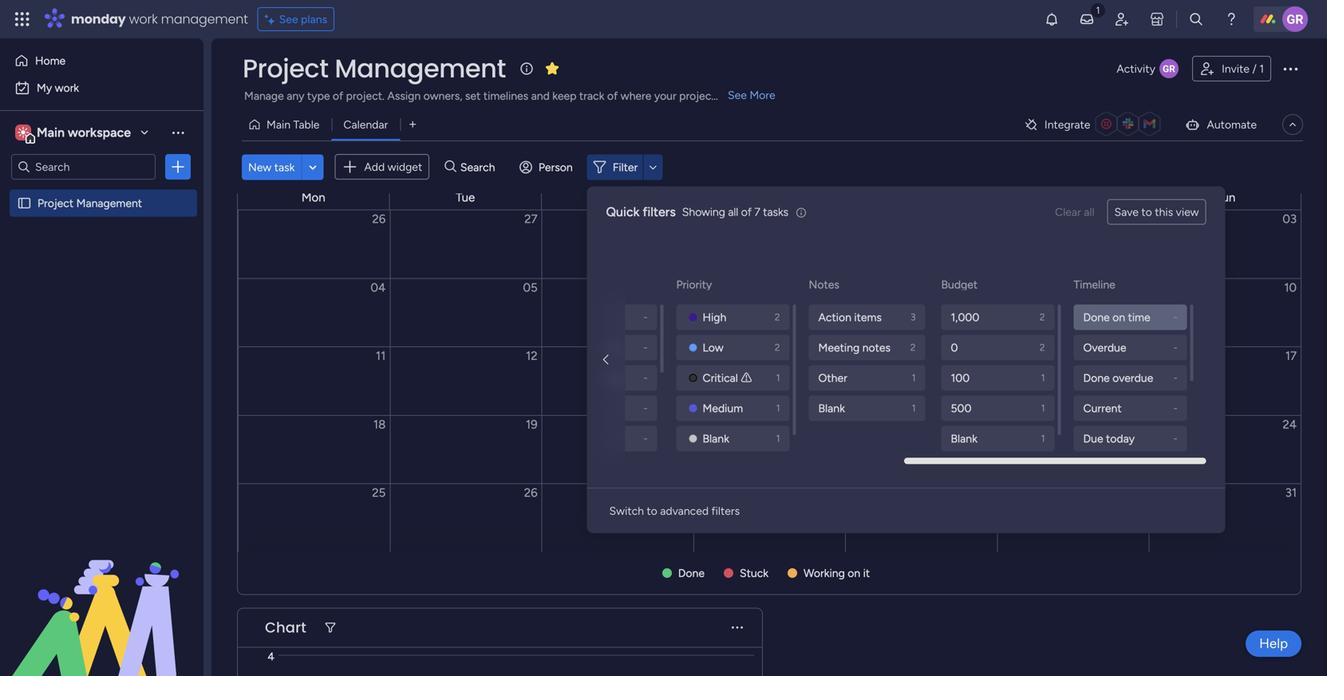 Task type: vqa. For each thing, say whether or not it's contained in the screenshot.


Task type: locate. For each thing, give the bounding box(es) containing it.
1 vertical spatial to
[[647, 504, 658, 518]]

done on time up today
[[554, 341, 621, 354]]

1 horizontal spatial blank
[[819, 401, 845, 415]]

your
[[654, 89, 677, 103]]

0 horizontal spatial time
[[598, 341, 621, 354]]

0 horizontal spatial management
[[76, 196, 142, 210]]

1 vertical spatial management
[[76, 196, 142, 210]]

action
[[819, 310, 852, 324]]

0 horizontal spatial filters
[[643, 204, 676, 220]]

action items
[[819, 310, 882, 324]]

overdue inside timeline group
[[1084, 341, 1127, 354]]

2 vertical spatial on
[[848, 566, 861, 580]]

filters
[[643, 204, 676, 220], [712, 504, 740, 518]]

overdue inside 'due date' group
[[583, 371, 624, 385]]

0 horizontal spatial main
[[37, 125, 65, 140]]

main inside button
[[267, 118, 291, 131]]

blank down other
[[819, 401, 845, 415]]

1 horizontal spatial see
[[728, 88, 747, 102]]

1 vertical spatial see
[[728, 88, 747, 102]]

0 vertical spatial project management
[[243, 51, 506, 86]]

project management up the project.
[[243, 51, 506, 86]]

to left this
[[1142, 205, 1152, 219]]

1 vertical spatial work
[[55, 81, 79, 95]]

save
[[1115, 205, 1139, 219]]

invite members image
[[1114, 11, 1130, 27]]

table
[[293, 118, 320, 131]]

overdue up today
[[583, 371, 624, 385]]

blank inside "notes" group
[[819, 401, 845, 415]]

1 horizontal spatial all
[[1084, 205, 1095, 219]]

1 done overdue from the left
[[554, 371, 624, 385]]

management
[[335, 51, 506, 86], [76, 196, 142, 210]]

work inside option
[[55, 81, 79, 95]]

1 horizontal spatial overdue
[[1084, 341, 1127, 354]]

1 horizontal spatial main
[[267, 118, 291, 131]]

2 for budget
[[1040, 342, 1045, 353]]

2 horizontal spatial of
[[741, 205, 752, 219]]

add
[[364, 160, 385, 174]]

0 horizontal spatial of
[[333, 89, 343, 103]]

0 horizontal spatial overdue
[[583, 371, 624, 385]]

stands.
[[718, 89, 754, 103]]

overdue up current
[[1113, 371, 1154, 385]]

calendar button
[[332, 112, 400, 137]]

project management down search in workspace field
[[38, 196, 142, 210]]

2 for notes
[[911, 342, 916, 353]]

overdue
[[583, 371, 624, 385], [1113, 371, 1154, 385]]

work
[[129, 10, 158, 28], [55, 81, 79, 95]]

done overdue inside 'due date' group
[[554, 371, 624, 385]]

project right the public board image
[[38, 196, 74, 210]]

0 vertical spatial time
[[1128, 310, 1151, 324]]

on
[[1113, 310, 1126, 324], [583, 341, 596, 354], [848, 566, 861, 580]]

0 horizontal spatial project
[[38, 196, 74, 210]]

search everything image
[[1188, 11, 1204, 27]]

Project Management field
[[239, 51, 510, 86]]

main workspace button
[[11, 119, 156, 146]]

1 horizontal spatial on
[[848, 566, 861, 580]]

2 horizontal spatial blank
[[951, 432, 978, 445]]

done overdue up current
[[1084, 371, 1154, 385]]

to for save
[[1142, 205, 1152, 219]]

see inside see more link
[[728, 88, 747, 102]]

work right monday
[[129, 10, 158, 28]]

main table
[[267, 118, 320, 131]]

project up any
[[243, 51, 328, 86]]

1 vertical spatial project
[[38, 196, 74, 210]]

blank down the 500
[[951, 432, 978, 445]]

0 vertical spatial management
[[335, 51, 506, 86]]

of
[[333, 89, 343, 103], [607, 89, 618, 103], [741, 205, 752, 219]]

1 all from the left
[[728, 205, 739, 219]]

advanced
[[660, 504, 709, 518]]

main right workspace image
[[37, 125, 65, 140]]

0 vertical spatial done on time
[[1084, 310, 1151, 324]]

manage
[[244, 89, 284, 103]]

my work link
[[10, 75, 194, 101]]

0 horizontal spatial to
[[647, 504, 658, 518]]

arrow down image
[[644, 157, 663, 177]]

project.
[[346, 89, 385, 103]]

0 vertical spatial on
[[1113, 310, 1126, 324]]

management down search in workspace field
[[76, 196, 142, 210]]

0 horizontal spatial blank
[[703, 432, 729, 445]]

to right switch
[[647, 504, 658, 518]]

Search field
[[456, 156, 504, 178]]

calendar
[[344, 118, 388, 131]]

management up "assign" at top
[[335, 51, 506, 86]]

see left plans
[[279, 12, 298, 26]]

project management list box
[[0, 186, 204, 432]]

done
[[1084, 310, 1110, 324], [554, 341, 580, 354], [554, 371, 580, 385], [1084, 371, 1110, 385], [678, 566, 705, 580]]

0 horizontal spatial overdue
[[554, 310, 597, 324]]

overdue inside timeline group
[[1113, 371, 1154, 385]]

home option
[[10, 48, 194, 73]]

current
[[1084, 401, 1122, 415]]

work right my
[[55, 81, 79, 95]]

1 horizontal spatial project
[[243, 51, 328, 86]]

option
[[0, 189, 204, 192]]

filters right quick
[[643, 204, 676, 220]]

0 horizontal spatial done on time
[[554, 341, 621, 354]]

my
[[37, 81, 52, 95]]

see left more
[[728, 88, 747, 102]]

0 horizontal spatial see
[[279, 12, 298, 26]]

clear all
[[1055, 205, 1095, 219]]

priority group
[[676, 305, 793, 451]]

done on time inside 'due date' group
[[554, 341, 621, 354]]

today
[[1106, 432, 1135, 445]]

clear all button
[[1049, 199, 1101, 225]]

monday
[[71, 10, 126, 28]]

all right clear
[[1084, 205, 1095, 219]]

all left "7"
[[728, 205, 739, 219]]

add widget button
[[335, 154, 430, 180]]

1 horizontal spatial management
[[335, 51, 506, 86]]

0 horizontal spatial on
[[583, 341, 596, 354]]

see inside see plans button
[[279, 12, 298, 26]]

100
[[951, 371, 970, 385]]

1 vertical spatial filters
[[712, 504, 740, 518]]

notes group
[[809, 305, 929, 421]]

invite / 1 button
[[1192, 56, 1272, 81]]

1 horizontal spatial work
[[129, 10, 158, 28]]

1 vertical spatial time
[[598, 341, 621, 354]]

automate
[[1207, 118, 1257, 131]]

filter button
[[587, 154, 663, 180]]

1 vertical spatial project management
[[38, 196, 142, 210]]

overdue
[[554, 310, 597, 324], [1084, 341, 1127, 354]]

quick filters showing all of 7 tasks
[[606, 204, 789, 220]]

activity
[[1117, 62, 1156, 75]]

manage any type of project. assign owners, set timelines and keep track of where your project stands.
[[244, 89, 754, 103]]

home link
[[10, 48, 194, 73]]

angle down image
[[309, 161, 317, 173]]

⚠️️
[[741, 371, 752, 385]]

1 overdue from the left
[[583, 371, 624, 385]]

high
[[703, 310, 727, 324]]

done on time inside timeline group
[[1084, 310, 1151, 324]]

blank down medium
[[703, 432, 729, 445]]

1 horizontal spatial done overdue
[[1084, 371, 1154, 385]]

clear
[[1055, 205, 1081, 219]]

done overdue up today
[[554, 371, 624, 385]]

done on time
[[1084, 310, 1151, 324], [554, 341, 621, 354]]

done overdue
[[554, 371, 624, 385], [1084, 371, 1154, 385]]

budget group
[[941, 305, 1058, 451]]

on left it
[[848, 566, 861, 580]]

2 done overdue from the left
[[1084, 371, 1154, 385]]

1 horizontal spatial filters
[[712, 504, 740, 518]]

1 horizontal spatial time
[[1128, 310, 1151, 324]]

notes
[[809, 278, 840, 291]]

filters right advanced
[[712, 504, 740, 518]]

automate button
[[1178, 112, 1264, 137]]

0 horizontal spatial project management
[[38, 196, 142, 210]]

budget
[[941, 278, 978, 291]]

main inside workspace selection element
[[37, 125, 65, 140]]

invite
[[1222, 62, 1250, 75]]

2 overdue from the left
[[1113, 371, 1154, 385]]

0 horizontal spatial done overdue
[[554, 371, 624, 385]]

workspace image
[[15, 124, 31, 141]]

1 vertical spatial done on time
[[554, 341, 621, 354]]

overdue for done on time
[[583, 371, 624, 385]]

1 vertical spatial overdue
[[1084, 341, 1127, 354]]

done on time down timeline
[[1084, 310, 1151, 324]]

on up today
[[583, 341, 596, 354]]

critical
[[703, 371, 738, 385]]

v2 search image
[[445, 158, 456, 176]]

done overdue inside timeline group
[[1084, 371, 1154, 385]]

1 vertical spatial on
[[583, 341, 596, 354]]

0 horizontal spatial work
[[55, 81, 79, 95]]

2 horizontal spatial on
[[1113, 310, 1126, 324]]

meeting notes
[[819, 341, 891, 354]]

workspace
[[68, 125, 131, 140]]

main left "table"
[[267, 118, 291, 131]]

of right track
[[607, 89, 618, 103]]

0 vertical spatial to
[[1142, 205, 1152, 219]]

1 horizontal spatial overdue
[[1113, 371, 1154, 385]]

on down timeline
[[1113, 310, 1126, 324]]

help image
[[1224, 11, 1240, 27]]

1 horizontal spatial to
[[1142, 205, 1152, 219]]

0 horizontal spatial all
[[728, 205, 739, 219]]

0 vertical spatial overdue
[[554, 310, 597, 324]]

project management
[[243, 51, 506, 86], [38, 196, 142, 210]]

timeline group
[[1074, 305, 1190, 573]]

2 inside "notes" group
[[911, 342, 916, 353]]

workspace options image
[[170, 124, 186, 140]]

on inside 'due date' group
[[583, 341, 596, 354]]

person
[[539, 160, 573, 174]]

track
[[579, 89, 605, 103]]

management
[[161, 10, 248, 28]]

of right type
[[333, 89, 343, 103]]

monday marketplace image
[[1149, 11, 1165, 27]]

to for switch
[[647, 504, 658, 518]]

remove from favorites image
[[544, 60, 560, 76]]

chart
[[265, 617, 306, 638]]

0 vertical spatial work
[[129, 10, 158, 28]]

0 vertical spatial see
[[279, 12, 298, 26]]

more
[[750, 88, 776, 102]]

3
[[911, 311, 916, 323]]

due date group
[[544, 305, 660, 603]]

of left "7"
[[741, 205, 752, 219]]

mon
[[302, 190, 325, 205]]

view
[[1176, 205, 1199, 219]]

done overdue for current
[[1084, 371, 1154, 385]]

1 horizontal spatial done on time
[[1084, 310, 1151, 324]]

2 all from the left
[[1084, 205, 1095, 219]]

see more
[[728, 88, 776, 102]]

main
[[267, 118, 291, 131], [37, 125, 65, 140]]

blank
[[819, 401, 845, 415], [703, 432, 729, 445], [951, 432, 978, 445]]

overdue for overdue
[[1113, 371, 1154, 385]]

see
[[279, 12, 298, 26], [728, 88, 747, 102]]



Task type: describe. For each thing, give the bounding box(es) containing it.
main for main table
[[267, 118, 291, 131]]

1 horizontal spatial project management
[[243, 51, 506, 86]]

lottie animation image
[[0, 515, 204, 676]]

management inside list box
[[76, 196, 142, 210]]

switch
[[609, 504, 644, 518]]

due
[[1084, 432, 1104, 445]]

workspace image
[[18, 124, 29, 141]]

options image
[[170, 159, 186, 175]]

all inside clear all button
[[1084, 205, 1095, 219]]

see for see more
[[728, 88, 747, 102]]

main table button
[[242, 112, 332, 137]]

lottie animation element
[[0, 515, 204, 676]]

sun
[[1215, 190, 1236, 205]]

my work option
[[10, 75, 194, 101]]

update feed image
[[1079, 11, 1095, 27]]

see more link
[[726, 87, 777, 103]]

switch to advanced filters
[[609, 504, 740, 518]]

blank inside priority group
[[703, 432, 729, 445]]

see plans
[[279, 12, 327, 26]]

see for see plans
[[279, 12, 298, 26]]

any
[[287, 89, 304, 103]]

stuck
[[740, 566, 769, 580]]

Search in workspace field
[[34, 158, 133, 176]]

monday work management
[[71, 10, 248, 28]]

project inside list box
[[38, 196, 74, 210]]

time inside 'due date' group
[[598, 341, 621, 354]]

blank inside budget group
[[951, 432, 978, 445]]

tomorrow
[[554, 432, 604, 445]]

filters inside switch to advanced filters button
[[712, 504, 740, 518]]

task
[[274, 160, 295, 174]]

help
[[1260, 635, 1288, 652]]

1,000
[[951, 310, 980, 324]]

person button
[[513, 154, 582, 180]]

quick
[[606, 204, 640, 220]]

select product image
[[14, 11, 30, 27]]

other
[[819, 371, 848, 385]]

set
[[465, 89, 481, 103]]

where
[[621, 89, 652, 103]]

widget
[[388, 160, 422, 174]]

items
[[854, 310, 882, 324]]

of inside the quick filters showing all of 7 tasks
[[741, 205, 752, 219]]

options image
[[1281, 59, 1300, 78]]

integrate button
[[1018, 108, 1172, 141]]

working
[[804, 566, 845, 580]]

notifications image
[[1044, 11, 1060, 27]]

Chart field
[[261, 617, 310, 638]]

new task
[[248, 160, 295, 174]]

on inside timeline group
[[1113, 310, 1126, 324]]

meeting
[[819, 341, 860, 354]]

integrate
[[1045, 118, 1091, 131]]

main for main workspace
[[37, 125, 65, 140]]

500
[[951, 401, 972, 415]]

filter
[[613, 160, 638, 174]]

and
[[531, 89, 550, 103]]

0
[[951, 341, 958, 354]]

keep
[[553, 89, 577, 103]]

/
[[1253, 62, 1257, 75]]

owners,
[[424, 89, 462, 103]]

thu
[[759, 190, 779, 205]]

home
[[35, 54, 66, 67]]

0 vertical spatial filters
[[643, 204, 676, 220]]

project management inside project management list box
[[38, 196, 142, 210]]

save to this view button
[[1108, 199, 1206, 225]]

wed
[[605, 190, 630, 205]]

my work
[[37, 81, 79, 95]]

save to this view
[[1115, 205, 1199, 219]]

see plans button
[[258, 7, 335, 31]]

0 vertical spatial project
[[243, 51, 328, 86]]

time inside group
[[1128, 310, 1151, 324]]

add view image
[[410, 119, 416, 130]]

main workspace
[[37, 125, 131, 140]]

show board description image
[[517, 61, 536, 77]]

7
[[755, 205, 761, 219]]

timelines
[[484, 89, 529, 103]]

work for monday
[[129, 10, 158, 28]]

low
[[703, 341, 724, 354]]

workspace selection element
[[15, 123, 133, 144]]

activity button
[[1111, 56, 1186, 81]]

plans
[[301, 12, 327, 26]]

greg robinson image
[[1283, 6, 1308, 32]]

1 image
[[1091, 1, 1105, 19]]

invite / 1
[[1222, 62, 1264, 75]]

1 inside invite / 1 button
[[1260, 62, 1264, 75]]

done overdue for today
[[554, 371, 624, 385]]

work for my
[[55, 81, 79, 95]]

1 horizontal spatial of
[[607, 89, 618, 103]]

new
[[248, 160, 272, 174]]

2 for priority
[[775, 342, 780, 353]]

medium
[[703, 401, 743, 415]]

quick filters dialog
[[14, 186, 1226, 603]]

timeline
[[1074, 278, 1116, 291]]

more dots image
[[732, 622, 743, 634]]

due today
[[1084, 432, 1135, 445]]

working on it
[[804, 566, 870, 580]]

collapse board header image
[[1287, 118, 1299, 131]]

notes
[[863, 341, 891, 354]]

public board image
[[17, 196, 32, 211]]

showing
[[682, 205, 725, 219]]

assign
[[387, 89, 421, 103]]

project
[[679, 89, 716, 103]]

today
[[554, 401, 584, 415]]

this
[[1155, 205, 1173, 219]]

all inside the quick filters showing all of 7 tasks
[[728, 205, 739, 219]]

critical ⚠️️
[[703, 371, 752, 385]]

priority
[[676, 278, 712, 291]]

overdue inside 'due date' group
[[554, 310, 597, 324]]

tue
[[456, 190, 475, 205]]

add widget
[[364, 160, 422, 174]]

help button
[[1246, 631, 1302, 657]]

new task button
[[242, 154, 301, 180]]



